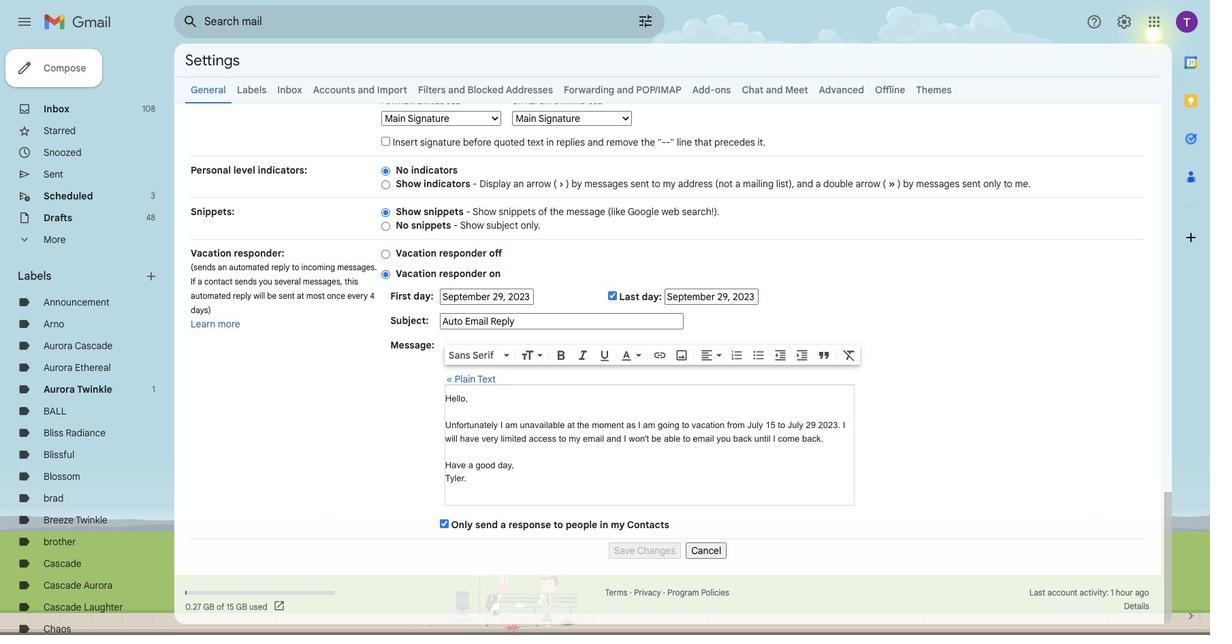 Task type: vqa. For each thing, say whether or not it's contained in the screenshot.
Not starred CHECKBOX in the right of the page
no



Task type: describe. For each thing, give the bounding box(es) containing it.
brother link
[[44, 536, 76, 548]]

aurora twinkle link
[[44, 384, 112, 396]]

line
[[677, 136, 692, 149]]

filters and blocked addresses
[[418, 84, 553, 96]]

snippets for show subject only.
[[411, 219, 451, 232]]

2 ( from the left
[[883, 178, 887, 190]]

drafts
[[44, 212, 72, 224]]

cascade aurora
[[44, 580, 113, 592]]

indicators for show
[[424, 178, 470, 190]]

29
[[806, 420, 816, 431]]

and left import
[[358, 84, 375, 96]]

last for last account activity: 1 hour ago details
[[1030, 588, 1046, 598]]

1 horizontal spatial in
[[600, 519, 609, 531]]

message
[[567, 206, 606, 218]]

1 am from the left
[[505, 420, 518, 431]]

no indicators
[[396, 164, 458, 176]]

more button
[[0, 229, 164, 251]]

1 ( from the left
[[554, 178, 557, 190]]

a inside the have a good day, tyler.
[[469, 460, 473, 470]]

aurora for aurora ethereal
[[44, 362, 73, 374]]

blossom
[[44, 471, 80, 483]]

show snippets - show snippets of the message (like google web search!).
[[396, 206, 720, 218]]

accounts and import
[[313, 84, 407, 96]]

and right filters
[[448, 84, 465, 96]]

themes link
[[917, 84, 952, 96]]

cascade link
[[44, 558, 82, 570]]

account
[[1048, 588, 1078, 598]]

for new emails use
[[382, 97, 460, 106]]

labels navigation
[[0, 44, 174, 636]]

sans serif option
[[446, 349, 501, 362]]

1 horizontal spatial of
[[538, 206, 547, 218]]

2 arrow from the left
[[856, 178, 881, 190]]

double
[[824, 178, 854, 190]]

remove
[[607, 136, 639, 149]]

vacation for vacation responder: (sends an automated reply to incoming messages. if a contact sends you several messages, this automated reply will be sent at most once every 4 days) learn more
[[191, 247, 232, 260]]

i up limited
[[501, 420, 503, 431]]

italic ‪(⌘i)‬ image
[[576, 349, 590, 362]]

privacy link
[[634, 588, 661, 598]]

to up come
[[778, 420, 786, 431]]

aurora for aurora cascade
[[44, 340, 73, 352]]

1 inside labels 'navigation'
[[152, 384, 155, 394]]

15 inside unfortunately i am unavailable at the moment as i am going to vacation from july 15 to july 29 2023. i will have very limited access to my email and i won't be able to email you back until i come back.
[[766, 420, 776, 431]]

3
[[151, 191, 155, 201]]

filters
[[418, 84, 446, 96]]

terms link
[[605, 588, 628, 598]]

1 ) from the left
[[566, 178, 569, 190]]

off
[[489, 247, 502, 260]]

aurora ethereal
[[44, 362, 111, 374]]

(like
[[608, 206, 626, 218]]

15 inside footer
[[226, 602, 234, 612]]

arno link
[[44, 318, 64, 330]]

i left won't
[[624, 434, 627, 444]]

personal level indicators:
[[191, 164, 307, 176]]

i right 'as'
[[638, 420, 641, 431]]

if
[[191, 277, 196, 287]]

1 vertical spatial inbox link
[[44, 103, 69, 115]]

remove formatting ‪(⌘\)‬ image
[[843, 349, 856, 362]]

chat and meet link
[[742, 84, 808, 96]]

2 horizontal spatial sent
[[963, 178, 981, 190]]

footer containing terms
[[174, 587, 1162, 614]]

labels heading
[[18, 270, 144, 283]]

show up no snippets - show subject only. at left
[[473, 206, 497, 218]]

cancel button
[[686, 543, 727, 559]]

ball
[[44, 405, 66, 418]]

the inside unfortunately i am unavailable at the moment as i am going to vacation from july 15 to july 29 2023. i will have very limited access to my email and i won't be able to email you back until i come back.
[[577, 420, 590, 431]]

a right '(not'
[[736, 178, 741, 190]]

insert signature before quoted text in replies and remove the "--" line that precedes it.
[[391, 136, 766, 149]]

advanced search options image
[[632, 7, 659, 35]]

arno
[[44, 318, 64, 330]]

1 use from the left
[[446, 97, 460, 106]]

responder for off
[[439, 247, 487, 260]]

to inside vacation responder: (sends an automated reply to incoming messages. if a contact sends you several messages, this automated reply will be sent at most once every 4 days) learn more
[[292, 262, 299, 273]]

terms · privacy · program policies
[[605, 588, 730, 598]]

ago
[[1136, 588, 1150, 598]]

labels for labels "link"
[[237, 84, 267, 96]]

precedes
[[715, 136, 755, 149]]

will inside unfortunately i am unavailable at the moment as i am going to vacation from july 15 to july 29 2023. i will have very limited access to my email and i won't be able to email you back until i come back.
[[445, 434, 458, 444]]

cascade up ethereal
[[75, 340, 113, 352]]

an inside vacation responder: (sends an automated reply to incoming messages. if a contact sends you several messages, this automated reply will be sent at most once every 4 days) learn more
[[218, 262, 227, 273]]

and inside unfortunately i am unavailable at the moment as i am going to vacation from july 15 to july 29 2023. i will have very limited access to my email and i won't be able to email you back until i come back.
[[607, 434, 622, 444]]

Vacation responder on radio
[[382, 270, 391, 280]]

for
[[382, 97, 396, 106]]

to left people
[[554, 519, 563, 531]]

details
[[1125, 602, 1150, 612]]

1 horizontal spatial my
[[611, 519, 625, 531]]

unfortunately
[[445, 420, 498, 431]]

"
[[671, 136, 675, 149]]

bold ‪(⌘b)‬ image
[[554, 349, 568, 362]]

1 messages from the left
[[585, 178, 628, 190]]

blissful link
[[44, 449, 74, 461]]

forwarding and pop/imap
[[564, 84, 682, 96]]

moment
[[592, 420, 624, 431]]

sans
[[449, 349, 471, 362]]

chat
[[742, 84, 764, 96]]

- for show subject only.
[[454, 219, 458, 232]]

responder:
[[234, 247, 285, 260]]

no for no snippets - show subject only.
[[396, 219, 409, 232]]

program policies link
[[668, 588, 730, 598]]

terms
[[605, 588, 628, 598]]

learn
[[191, 318, 216, 330]]

will inside vacation responder: (sends an automated reply to incoming messages. if a contact sends you several messages, this automated reply will be sent at most once every 4 days) learn more
[[254, 291, 265, 301]]

several
[[275, 277, 301, 287]]

2023.
[[819, 420, 841, 431]]

able
[[664, 434, 681, 444]]

numbered list ‪(⌘⇧7)‬ image
[[730, 349, 744, 362]]

to up the google
[[652, 178, 661, 190]]

settings
[[185, 51, 240, 69]]

and right chat
[[766, 84, 783, 96]]

import
[[377, 84, 407, 96]]

every
[[348, 291, 368, 301]]

days)
[[191, 305, 211, 315]]

vacation responder off
[[396, 247, 502, 260]]

most
[[306, 291, 325, 301]]

advanced
[[819, 84, 864, 96]]

0 horizontal spatial in
[[547, 136, 554, 149]]

brad
[[44, 493, 64, 505]]

contacts
[[627, 519, 670, 531]]

subject
[[487, 219, 518, 232]]

- left line
[[666, 136, 671, 149]]

1 by from the left
[[572, 178, 582, 190]]

(sends
[[191, 262, 216, 273]]

- for display an arrow (
[[473, 178, 477, 190]]

0 vertical spatial reply
[[271, 262, 290, 273]]

last for last day:
[[619, 291, 640, 303]]

replies
[[557, 136, 585, 149]]

i right until
[[773, 434, 776, 444]]

policies
[[702, 588, 730, 598]]

bliss radiance
[[44, 427, 106, 439]]

underline ‪(⌘u)‬ image
[[598, 349, 612, 363]]

1 arrow from the left
[[527, 178, 551, 190]]

on
[[512, 97, 524, 106]]

4
[[370, 291, 375, 301]]

No snippets radio
[[382, 221, 391, 232]]

labels for labels heading
[[18, 270, 52, 283]]

indent more ‪(⌘])‬ image
[[796, 349, 809, 362]]

blossom link
[[44, 471, 80, 483]]

brad link
[[44, 493, 64, 505]]

that
[[695, 136, 712, 149]]

send
[[476, 519, 498, 531]]

me.
[[1015, 178, 1031, 190]]

you inside vacation responder: (sends an automated reply to incoming messages. if a contact sends you several messages, this automated reply will be sent at most once every 4 days) learn more
[[259, 277, 272, 287]]

0.27 gb of 15 gb used
[[185, 602, 268, 612]]

settings image
[[1117, 14, 1133, 30]]

from
[[728, 420, 745, 431]]

filters and blocked addresses link
[[418, 84, 553, 96]]

2 horizontal spatial my
[[663, 178, 676, 190]]

personal
[[191, 164, 231, 176]]

compose
[[44, 62, 86, 74]]

1 horizontal spatial sent
[[631, 178, 649, 190]]

announcement
[[44, 296, 109, 309]]

ons
[[715, 84, 731, 96]]

save
[[614, 545, 635, 557]]

back
[[734, 434, 752, 444]]

ball link
[[44, 405, 66, 418]]

bulleted list ‪(⌘⇧8)‬ image
[[752, 349, 766, 362]]

serif
[[473, 349, 494, 362]]



Task type: locate. For each thing, give the bounding box(es) containing it.
day: for last day:
[[642, 291, 662, 303]]

0 vertical spatial inbox
[[277, 84, 302, 96]]

back.
[[803, 434, 824, 444]]

aurora ethereal link
[[44, 362, 111, 374]]

to up several
[[292, 262, 299, 273]]

twinkle right breeze
[[76, 514, 107, 527]]

0 vertical spatial in
[[547, 136, 554, 149]]

1 horizontal spatial day:
[[642, 291, 662, 303]]

sent
[[631, 178, 649, 190], [963, 178, 981, 190], [279, 291, 295, 301]]

0 horizontal spatial inbox link
[[44, 103, 69, 115]]

0 vertical spatial my
[[663, 178, 676, 190]]

( left the ›
[[554, 178, 557, 190]]

indicators down signature
[[411, 164, 458, 176]]

cascade laughter
[[44, 602, 123, 614]]

my right access
[[569, 434, 581, 444]]

0 horizontal spatial the
[[550, 206, 564, 218]]

follow link to manage storage image
[[273, 600, 287, 614]]

0 vertical spatial 1
[[152, 384, 155, 394]]

show right show snippets option
[[396, 206, 421, 218]]

snippets for show snippets of the message (like google web search!).
[[424, 206, 464, 218]]

general link
[[191, 84, 226, 96]]

1 responder from the top
[[439, 247, 487, 260]]

0 vertical spatial will
[[254, 291, 265, 301]]

vacation
[[191, 247, 232, 260], [396, 247, 437, 260], [396, 268, 437, 280]]

indent less ‪(⌘[)‬ image
[[774, 349, 787, 362]]

reply
[[271, 262, 290, 273], [233, 291, 251, 301]]

be inside vacation responder: (sends an automated reply to incoming messages. if a contact sends you several messages, this automated reply will be sent at most once every 4 days) learn more
[[267, 291, 277, 301]]

1 horizontal spatial messages
[[917, 178, 960, 190]]

am up won't
[[643, 420, 656, 431]]

only send a response to people in my contacts
[[451, 519, 670, 531]]

0 vertical spatial 15
[[766, 420, 776, 431]]

0 vertical spatial indicators
[[411, 164, 458, 176]]

1 horizontal spatial be
[[652, 434, 662, 444]]

1 horizontal spatial email
[[693, 434, 714, 444]]

of right 0.27 at the bottom of page
[[217, 602, 224, 612]]

0 horizontal spatial an
[[218, 262, 227, 273]]

labels inside labels 'navigation'
[[18, 270, 52, 283]]

1 horizontal spatial will
[[445, 434, 458, 444]]

once
[[327, 291, 345, 301]]

reply down "sends"
[[233, 291, 251, 301]]

1 email from the left
[[583, 434, 604, 444]]

indicators:
[[258, 164, 307, 176]]

quote ‪(⌘⇧9)‬ image
[[817, 349, 831, 362]]

day: right fixed end date "option"
[[642, 291, 662, 303]]

· right privacy link
[[663, 588, 666, 598]]

i
[[501, 420, 503, 431], [638, 420, 641, 431], [843, 420, 846, 431], [624, 434, 627, 444], [773, 434, 776, 444]]

0 vertical spatial you
[[259, 277, 272, 287]]

responder up vacation responder on
[[439, 247, 487, 260]]

hour
[[1116, 588, 1134, 598]]

-
[[666, 136, 671, 149], [473, 178, 477, 190], [466, 206, 471, 218], [454, 219, 458, 232]]

2 responder from the top
[[439, 268, 487, 280]]

sent inside vacation responder: (sends an automated reply to incoming messages. if a contact sends you several messages, this automated reply will be sent at most once every 4 days) learn more
[[279, 291, 295, 301]]

and right list),
[[797, 178, 814, 190]]

use down forwarding
[[588, 97, 602, 106]]

advanced link
[[819, 84, 864, 96]]

list),
[[776, 178, 795, 190]]

cascade for cascade laughter
[[44, 602, 82, 614]]

use right emails
[[446, 97, 460, 106]]

insert
[[393, 136, 418, 149]]

1 no from the top
[[396, 164, 409, 176]]

snippets
[[424, 206, 464, 218], [499, 206, 536, 218], [411, 219, 451, 232]]

only.
[[521, 219, 541, 232]]

link ‪(⌘k)‬ image
[[653, 349, 667, 362]]

1 horizontal spatial reply
[[271, 262, 290, 273]]

2 july from the left
[[788, 420, 804, 431]]

1 vertical spatial no
[[396, 219, 409, 232]]

inbox link
[[277, 84, 302, 96], [44, 103, 69, 115]]

program
[[668, 588, 699, 598]]

google
[[628, 206, 659, 218]]

responder for on
[[439, 268, 487, 280]]

no right no indicators option
[[396, 164, 409, 176]]

to right going
[[682, 420, 690, 431]]

cascade aurora link
[[44, 580, 113, 592]]

twinkle for aurora twinkle
[[77, 384, 112, 396]]

) right »
[[898, 178, 901, 190]]

changes
[[638, 545, 676, 557]]

0 horizontal spatial 1
[[152, 384, 155, 394]]

only
[[451, 519, 473, 531]]

email
[[583, 434, 604, 444], [693, 434, 714, 444]]

2 · from the left
[[663, 588, 666, 598]]

vacation right vacation responder off radio
[[396, 247, 437, 260]]

48
[[146, 213, 155, 223]]

cascade for cascade link at the bottom
[[44, 558, 82, 570]]

incoming
[[302, 262, 335, 273]]

0 horizontal spatial at
[[297, 291, 304, 301]]

1 horizontal spatial inbox link
[[277, 84, 302, 96]]

use
[[446, 97, 460, 106], [588, 97, 602, 106]]

1 horizontal spatial by
[[904, 178, 914, 190]]

add-ons link
[[693, 84, 731, 96]]

(not
[[715, 178, 733, 190]]

snippets up no snippets - show subject only. at left
[[424, 206, 464, 218]]

0 horizontal spatial )
[[566, 178, 569, 190]]

the left "-
[[641, 136, 655, 149]]

only
[[984, 178, 1002, 190]]

15 up until
[[766, 420, 776, 431]]

scheduled
[[44, 190, 93, 202]]

vacation for vacation responder off
[[396, 247, 437, 260]]

indicators down no indicators
[[424, 178, 470, 190]]

1 horizontal spatial use
[[588, 97, 602, 106]]

None search field
[[174, 5, 665, 38]]

1 vertical spatial indicators
[[424, 178, 470, 190]]

people
[[566, 519, 598, 531]]

1 horizontal spatial am
[[643, 420, 656, 431]]

1 horizontal spatial the
[[577, 420, 590, 431]]

july
[[748, 420, 763, 431], [788, 420, 804, 431]]

add-
[[693, 84, 715, 96]]

twinkle for breeze twinkle
[[76, 514, 107, 527]]

0 horizontal spatial you
[[259, 277, 272, 287]]

1 vertical spatial in
[[600, 519, 609, 531]]

vacation up first day:
[[396, 268, 437, 280]]

indicators for no
[[411, 164, 458, 176]]

Last day: checkbox
[[608, 292, 617, 300]]

cascade down cascade link at the bottom
[[44, 580, 82, 592]]

footer
[[174, 587, 1162, 614]]

compose button
[[5, 49, 103, 87]]

0 vertical spatial inbox link
[[277, 84, 302, 96]]

2 vertical spatial the
[[577, 420, 590, 431]]

0 horizontal spatial (
[[554, 178, 557, 190]]

aurora down arno link
[[44, 340, 73, 352]]

messages up (like
[[585, 178, 628, 190]]

limited
[[501, 434, 527, 444]]

inbox link up starred link
[[44, 103, 69, 115]]

will down "sends"
[[254, 291, 265, 301]]

Vacation responder off radio
[[382, 249, 391, 259]]

inbox inside labels 'navigation'
[[44, 103, 69, 115]]

be inside unfortunately i am unavailable at the moment as i am going to vacation from july 15 to july 29 2023. i will have very limited access to my email and i won't be able to email you back until i come back.
[[652, 434, 662, 444]]

of inside footer
[[217, 602, 224, 612]]

display
[[480, 178, 511, 190]]

at right unavailable
[[568, 420, 575, 431]]

sans serif
[[449, 349, 494, 362]]

- up vacation responder off on the left of the page
[[454, 219, 458, 232]]

1 vertical spatial twinkle
[[76, 514, 107, 527]]

labels right general
[[237, 84, 267, 96]]

Search mail text field
[[204, 15, 600, 29]]

cascade down brother link
[[44, 558, 82, 570]]

0 horizontal spatial day:
[[414, 290, 434, 302]]

bliss
[[44, 427, 63, 439]]

show left subject
[[460, 219, 484, 232]]

a left the 'double'
[[816, 178, 821, 190]]

0 horizontal spatial ·
[[630, 588, 632, 598]]

0 horizontal spatial will
[[254, 291, 265, 301]]

be left the able
[[652, 434, 662, 444]]

sent up the google
[[631, 178, 649, 190]]

0 horizontal spatial july
[[748, 420, 763, 431]]

arrow left »
[[856, 178, 881, 190]]

automated up "sends"
[[229, 262, 269, 273]]

1 horizontal spatial labels
[[237, 84, 267, 96]]

1 vertical spatial will
[[445, 434, 458, 444]]

vacation for vacation responder on
[[396, 268, 437, 280]]

1 vertical spatial the
[[550, 206, 564, 218]]

day,
[[498, 460, 514, 470]]

1 horizontal spatial 15
[[766, 420, 776, 431]]

1 vertical spatial of
[[217, 602, 224, 612]]

2 ) from the left
[[898, 178, 901, 190]]

labels
[[237, 84, 267, 96], [18, 270, 52, 283]]

i right 2023.
[[843, 420, 846, 431]]

email down vacation
[[693, 434, 714, 444]]

show right the show indicators radio
[[396, 178, 421, 190]]

reply up several
[[271, 262, 290, 273]]

inbox
[[277, 84, 302, 96], [44, 103, 69, 115]]

be
[[267, 291, 277, 301], [652, 434, 662, 444]]

Show snippets radio
[[382, 208, 391, 218]]

a inside vacation responder: (sends an automated reply to incoming messages. if a contact sends you several messages, this automated reply will be sent at most once every 4 days) learn more
[[198, 277, 202, 287]]

0 horizontal spatial be
[[267, 291, 277, 301]]

you right "sends"
[[259, 277, 272, 287]]

to right the able
[[683, 434, 691, 444]]

navigation containing save changes
[[191, 540, 1145, 559]]

signature
[[420, 136, 461, 149]]

accounts
[[313, 84, 355, 96]]

gb
[[203, 602, 215, 612], [236, 602, 247, 612]]

0 horizontal spatial messages
[[585, 178, 628, 190]]

july up come
[[788, 420, 804, 431]]

a
[[736, 178, 741, 190], [816, 178, 821, 190], [198, 277, 202, 287], [469, 460, 473, 470], [501, 519, 506, 531]]

1 vertical spatial reply
[[233, 291, 251, 301]]

0 vertical spatial of
[[538, 206, 547, 218]]

aurora up laughter at the left bottom of the page
[[84, 580, 113, 592]]

tab list
[[1172, 44, 1211, 587]]

to left me.
[[1004, 178, 1013, 190]]

1 horizontal spatial ·
[[663, 588, 666, 598]]

1 vertical spatial you
[[717, 434, 731, 444]]

0 horizontal spatial am
[[505, 420, 518, 431]]

going
[[658, 420, 680, 431]]

- for show snippets of the message (like google web search!).
[[466, 206, 471, 218]]

1 horizontal spatial at
[[568, 420, 575, 431]]

in right people
[[600, 519, 609, 531]]

( left »
[[883, 178, 887, 190]]

First day: text field
[[440, 289, 534, 305]]

1 vertical spatial automated
[[191, 291, 231, 301]]

1 vertical spatial last
[[1030, 588, 1046, 598]]

search mail image
[[178, 10, 203, 34]]

inbox up starred link
[[44, 103, 69, 115]]

2 am from the left
[[643, 420, 656, 431]]

1 vertical spatial 1
[[1111, 588, 1114, 598]]

- left display
[[473, 178, 477, 190]]

sent down several
[[279, 291, 295, 301]]

(
[[554, 178, 557, 190], [883, 178, 887, 190]]

0 vertical spatial automated
[[229, 262, 269, 273]]

1 vertical spatial my
[[569, 434, 581, 444]]

0 horizontal spatial use
[[446, 97, 460, 106]]

cascade
[[75, 340, 113, 352], [44, 558, 82, 570], [44, 580, 82, 592], [44, 602, 82, 614]]

0 horizontal spatial of
[[217, 602, 224, 612]]

sent left only
[[963, 178, 981, 190]]

0 horizontal spatial 15
[[226, 602, 234, 612]]

my up save
[[611, 519, 625, 531]]

"-
[[658, 136, 666, 149]]

1 gb from the left
[[203, 602, 215, 612]]

2 by from the left
[[904, 178, 914, 190]]

at left most
[[297, 291, 304, 301]]

in right text
[[547, 136, 554, 149]]

0 horizontal spatial by
[[572, 178, 582, 190]]

responder down vacation responder off on the left of the page
[[439, 268, 487, 280]]

a right send
[[501, 519, 506, 531]]

last account activity: 1 hour ago details
[[1030, 588, 1150, 612]]

arrow left the ›
[[527, 178, 551, 190]]

0 vertical spatial last
[[619, 291, 640, 303]]

you down "from"
[[717, 434, 731, 444]]

0 vertical spatial an
[[513, 178, 524, 190]]

last inside last account activity: 1 hour ago details
[[1030, 588, 1046, 598]]

day: right first
[[414, 290, 434, 302]]

1 horizontal spatial last
[[1030, 588, 1046, 598]]

0 horizontal spatial inbox
[[44, 103, 69, 115]]

2 messages from the left
[[917, 178, 960, 190]]

labels down more
[[18, 270, 52, 283]]

1 horizontal spatial july
[[788, 420, 804, 431]]

messages,
[[303, 277, 343, 287]]

main menu image
[[16, 14, 33, 30]]

of up only. on the top of the page
[[538, 206, 547, 218]]

aurora up the ball link
[[44, 384, 75, 396]]

1 vertical spatial labels
[[18, 270, 52, 283]]

until
[[755, 434, 771, 444]]

None checkbox
[[382, 137, 391, 146]]

snippets up only. on the top of the page
[[499, 206, 536, 218]]

have
[[445, 460, 466, 470]]

0 horizontal spatial reply
[[233, 291, 251, 301]]

1 vertical spatial at
[[568, 420, 575, 431]]

a right if on the top left of page
[[198, 277, 202, 287]]

1 vertical spatial inbox
[[44, 103, 69, 115]]

1 horizontal spatial inbox
[[277, 84, 302, 96]]

support image
[[1087, 14, 1103, 30]]

0 vertical spatial twinkle
[[77, 384, 112, 396]]

1 horizontal spatial (
[[883, 178, 887, 190]]

forwarding
[[564, 84, 615, 96]]

0 vertical spatial responder
[[439, 247, 487, 260]]

automated down contact
[[191, 291, 231, 301]]

my inside unfortunately i am unavailable at the moment as i am going to vacation from july 15 to july 29 2023. i will have very limited access to my email and i won't be able to email you back until i come back.
[[569, 434, 581, 444]]

0 horizontal spatial arrow
[[527, 178, 551, 190]]

Vacation responder text field
[[445, 392, 854, 499]]

1 horizontal spatial you
[[717, 434, 731, 444]]

vacation up (sends
[[191, 247, 232, 260]]

web
[[662, 206, 680, 218]]

day: for first day:
[[414, 290, 434, 302]]

drafts link
[[44, 212, 72, 224]]

Only send a response to people in my Contacts checkbox
[[440, 520, 449, 529]]

0 horizontal spatial sent
[[279, 291, 295, 301]]

by right the ›
[[572, 178, 582, 190]]

0 vertical spatial at
[[297, 291, 304, 301]]

Last day: text field
[[665, 289, 759, 305]]

snoozed link
[[44, 146, 82, 159]]

meet
[[786, 84, 808, 96]]

formatting options toolbar
[[445, 345, 860, 365]]

Show indicators radio
[[382, 180, 391, 190]]

2 email from the left
[[693, 434, 714, 444]]

responder
[[439, 247, 487, 260], [439, 268, 487, 280]]

sends
[[235, 277, 257, 287]]

last left account
[[1030, 588, 1046, 598]]

will left have
[[445, 434, 458, 444]]

1 · from the left
[[630, 588, 632, 598]]

at inside vacation responder: (sends an automated reply to incoming messages. if a contact sends you several messages, this automated reply will be sent at most once every 4 days) learn more
[[297, 291, 304, 301]]

· right terms link at the right of page
[[630, 588, 632, 598]]

aurora cascade link
[[44, 340, 113, 352]]

1 vertical spatial an
[[218, 262, 227, 273]]

search!).
[[682, 206, 720, 218]]

messages right »
[[917, 178, 960, 190]]

2 gb from the left
[[236, 602, 247, 612]]

0 horizontal spatial last
[[619, 291, 640, 303]]

0 vertical spatial no
[[396, 164, 409, 176]]

cascade for cascade aurora
[[44, 580, 82, 592]]

1 july from the left
[[748, 420, 763, 431]]

message:
[[391, 339, 435, 352]]

the left moment
[[577, 420, 590, 431]]

more
[[44, 234, 66, 246]]

on reply/forward use
[[512, 97, 602, 106]]

an up contact
[[218, 262, 227, 273]]

starred
[[44, 125, 76, 137]]

15 left "used"
[[226, 602, 234, 612]]

no for no indicators
[[396, 164, 409, 176]]

vacation inside vacation responder: (sends an automated reply to incoming messages. if a contact sends you several messages, this automated reply will be sent at most once every 4 days) learn more
[[191, 247, 232, 260]]

1 inside last account activity: 1 hour ago details
[[1111, 588, 1114, 598]]

2 horizontal spatial the
[[641, 136, 655, 149]]

« plain text
[[447, 373, 496, 386]]

1 vertical spatial 15
[[226, 602, 234, 612]]

come
[[778, 434, 800, 444]]

an right display
[[513, 178, 524, 190]]

aurora up aurora twinkle link
[[44, 362, 73, 374]]

and left the 'pop/imap'
[[617, 84, 634, 96]]

1 vertical spatial responder
[[439, 268, 487, 280]]

good
[[476, 460, 496, 470]]

arrow
[[527, 178, 551, 190], [856, 178, 881, 190]]

to right access
[[559, 434, 567, 444]]

gb left "used"
[[236, 602, 247, 612]]

by right »
[[904, 178, 914, 190]]

- up no snippets - show subject only. at left
[[466, 206, 471, 218]]

breeze
[[44, 514, 74, 527]]

be down several
[[267, 291, 277, 301]]

twinkle down ethereal
[[77, 384, 112, 396]]

2 vertical spatial my
[[611, 519, 625, 531]]

2 use from the left
[[588, 97, 602, 106]]

inbox link right labels "link"
[[277, 84, 302, 96]]

scheduled link
[[44, 190, 93, 202]]

sent link
[[44, 168, 63, 181]]

) right the ›
[[566, 178, 569, 190]]

0 horizontal spatial my
[[569, 434, 581, 444]]

will
[[254, 291, 265, 301], [445, 434, 458, 444]]

a left good
[[469, 460, 473, 470]]

1 horizontal spatial )
[[898, 178, 901, 190]]

radiance
[[66, 427, 106, 439]]

my left address
[[663, 178, 676, 190]]

snoozed
[[44, 146, 82, 159]]

gmail image
[[44, 8, 118, 35]]

at inside unfortunately i am unavailable at the moment as i am going to vacation from july 15 to july 29 2023. i will have very limited access to my email and i won't be able to email you back until i come back.
[[568, 420, 575, 431]]

0 vertical spatial labels
[[237, 84, 267, 96]]

and right replies
[[588, 136, 604, 149]]

Subject text field
[[440, 313, 684, 330]]

0 horizontal spatial labels
[[18, 270, 52, 283]]

aurora for aurora twinkle
[[44, 384, 75, 396]]

before
[[463, 136, 492, 149]]

1 horizontal spatial arrow
[[856, 178, 881, 190]]

you inside unfortunately i am unavailable at the moment as i am going to vacation from july 15 to july 29 2023. i will have very limited access to my email and i won't be able to email you back until i come back.
[[717, 434, 731, 444]]

1 horizontal spatial 1
[[1111, 588, 1114, 598]]

0 vertical spatial the
[[641, 136, 655, 149]]

am up limited
[[505, 420, 518, 431]]

No indicators radio
[[382, 166, 391, 176]]

starred link
[[44, 125, 76, 137]]

navigation
[[191, 540, 1145, 559]]

0 vertical spatial be
[[267, 291, 277, 301]]

insert image image
[[675, 349, 689, 362]]

2 no from the top
[[396, 219, 409, 232]]

1 horizontal spatial gb
[[236, 602, 247, 612]]



